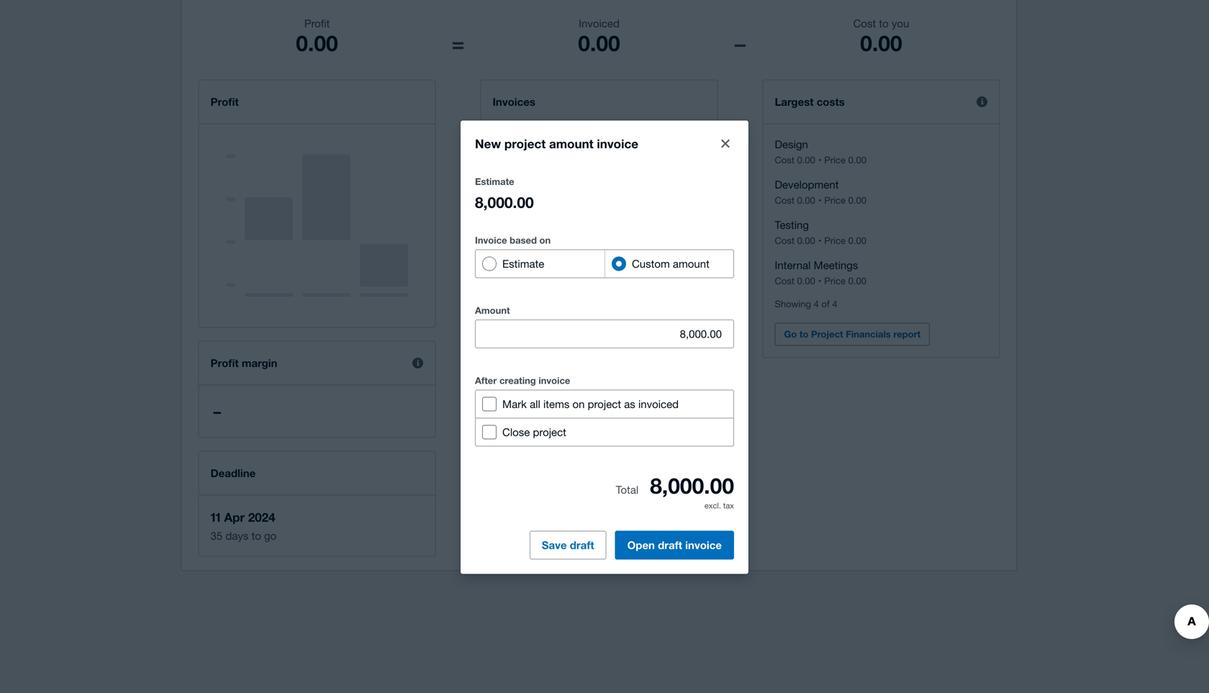 Task type: describe. For each thing, give the bounding box(es) containing it.
invoice project amount button
[[493, 338, 614, 361]]

development
[[775, 178, 839, 191]]

go
[[784, 329, 797, 340]]

amount for invoice project amount
[[571, 344, 605, 355]]

draft for save
[[570, 539, 594, 552]]

custom amount
[[632, 257, 710, 270]]

invoices
[[493, 95, 535, 108]]

days
[[226, 529, 249, 542]]

close button
[[711, 129, 740, 158]]

internal
[[775, 259, 811, 271]]

• inside 'internal meetings cost 0.00 • price 0.00'
[[818, 275, 822, 286]]

to inside the 11 apr 2024 35 days to go
[[252, 529, 261, 542]]

invoiced 0.00
[[578, 17, 620, 56]]

profit for 0.00
[[304, 17, 330, 30]]

testing
[[775, 218, 809, 231]]

price for testing
[[824, 235, 846, 246]]

–
[[213, 402, 221, 420]]

time,
[[537, 402, 562, 415]]

expenses
[[606, 402, 655, 415]]

value
[[493, 402, 521, 415]]

design
[[775, 138, 808, 150]]

amount
[[475, 305, 510, 316]]

estimate inside invoice based on group
[[502, 257, 544, 270]]

financials
[[846, 329, 891, 340]]

new project amount invoice dialog
[[461, 121, 749, 574]]

open draft invoice button
[[615, 531, 734, 560]]

deadline
[[211, 467, 256, 480]]

0 vertical spatial on
[[540, 235, 551, 246]]

project
[[811, 329, 843, 340]]

project for new
[[505, 137, 546, 151]]

cost for testing
[[775, 235, 795, 246]]

new project amount invoice
[[475, 137, 638, 151]]

invoice based on group
[[475, 250, 734, 278]]

project for invoice
[[537, 344, 568, 355]]

draft for open
[[658, 539, 682, 552]]

project left as on the right of the page
[[588, 398, 621, 410]]

profit for margin
[[211, 357, 239, 370]]

excl. tax
[[705, 501, 734, 510]]

development cost 0.00 • price 0.00
[[775, 178, 867, 206]]

largest
[[775, 95, 814, 108]]

2 vertical spatial 8,000.00
[[650, 473, 734, 499]]

excl.
[[705, 501, 721, 510]]

to for financials
[[800, 329, 809, 340]]

price inside 'internal meetings cost 0.00 • price 0.00'
[[824, 275, 846, 286]]

2024
[[248, 510, 275, 524]]

close
[[502, 426, 530, 438]]

invoice based on
[[475, 235, 551, 246]]

profit 0.00
[[296, 17, 338, 56]]

showing
[[775, 298, 811, 310]]

• for design
[[818, 154, 822, 166]]

after creating invoice
[[475, 375, 570, 386]]

save draft button
[[530, 531, 607, 560]]

margin
[[242, 357, 277, 370]]

amount inside invoice based on group
[[673, 257, 710, 270]]

close image
[[721, 139, 730, 148]]

on inside after creating invoice group
[[573, 398, 585, 410]]

invoice for open draft invoice
[[685, 539, 722, 552]]

invoiced
[[638, 398, 679, 410]]

1 vertical spatial 8,000.00
[[493, 268, 552, 286]]

value of time, tasks & expenses
[[493, 402, 655, 415]]

0.00 field
[[476, 320, 733, 348]]

=
[[452, 30, 465, 56]]

1 horizontal spatial of
[[822, 298, 830, 310]]

to for 0.00
[[879, 17, 889, 30]]

go to project financials report
[[784, 329, 921, 340]]

estimate 8,000.00
[[475, 176, 534, 211]]

invoice for invoice based on
[[475, 235, 507, 246]]

price for design
[[824, 154, 846, 166]]

invoiced
[[579, 17, 620, 30]]

&
[[596, 402, 603, 415]]

save draft
[[542, 539, 594, 552]]

open draft invoice
[[627, 539, 722, 552]]

2 4 from the left
[[832, 298, 838, 310]]

new
[[475, 137, 501, 151]]

no profit information available image
[[226, 139, 408, 313]]

largest costs
[[775, 95, 845, 108]]



Task type: locate. For each thing, give the bounding box(es) containing it.
2 horizontal spatial invoice
[[685, 539, 722, 552]]

0 horizontal spatial 4
[[814, 298, 819, 310]]

invoice for invoice project amount
[[502, 344, 534, 355]]

estimate inside 'estimate 8,000.00'
[[475, 176, 514, 187]]

0 horizontal spatial invoice
[[539, 375, 570, 386]]

1 horizontal spatial on
[[573, 398, 585, 410]]

3 • from the top
[[818, 235, 822, 246]]

mark
[[502, 398, 527, 410]]

of
[[822, 298, 830, 310], [524, 402, 534, 415]]

2 price from the top
[[824, 195, 846, 206]]

amount inside "button"
[[571, 344, 605, 355]]

1 vertical spatial amount
[[673, 257, 710, 270]]

to right go
[[800, 329, 809, 340]]

cost inside testing cost 0.00 • price 0.00
[[775, 235, 795, 246]]

0 vertical spatial of
[[822, 298, 830, 310]]

2 vertical spatial to
[[252, 529, 261, 542]]

project inside "button"
[[537, 344, 568, 355]]

1 draft from the left
[[570, 539, 594, 552]]

• up meetings
[[818, 235, 822, 246]]

1 vertical spatial on
[[573, 398, 585, 410]]

cost for design
[[775, 154, 795, 166]]

to left go
[[252, 529, 261, 542]]

to inside cost to you 0.00
[[879, 17, 889, 30]]

close project
[[502, 426, 566, 438]]

project right new
[[505, 137, 546, 151]]

0 vertical spatial profit
[[304, 17, 330, 30]]

2 horizontal spatial to
[[879, 17, 889, 30]]

creating
[[500, 375, 536, 386]]

cost down internal
[[775, 275, 795, 286]]

• inside development cost 0.00 • price 0.00
[[818, 195, 822, 206]]

0 vertical spatial estimate
[[475, 176, 514, 187]]

1 vertical spatial invoice
[[502, 344, 534, 355]]

amount
[[549, 137, 594, 151], [673, 257, 710, 270], [571, 344, 605, 355]]

cost inside 'internal meetings cost 0.00 • price 0.00'
[[775, 275, 795, 286]]

project down the time,
[[533, 426, 566, 438]]

to inside button
[[800, 329, 809, 340]]

price inside development cost 0.00 • price 0.00
[[824, 195, 846, 206]]

to left you
[[879, 17, 889, 30]]

1 4 from the left
[[814, 298, 819, 310]]

cost down "design" on the top right
[[775, 154, 795, 166]]

1 horizontal spatial draft
[[658, 539, 682, 552]]

save
[[542, 539, 567, 552]]

go to project financials report button
[[775, 323, 930, 346]]

project for close
[[533, 426, 566, 438]]

you
[[892, 17, 909, 30]]

•
[[818, 154, 822, 166], [818, 195, 822, 206], [818, 235, 822, 246], [818, 275, 822, 286]]

on left & on the bottom of the page
[[573, 398, 585, 410]]

3 price from the top
[[824, 235, 846, 246]]

of up project
[[822, 298, 830, 310]]

profit inside profit 0.00
[[304, 17, 330, 30]]

invoice inside button
[[685, 539, 722, 552]]

4 price from the top
[[824, 275, 846, 286]]

items
[[543, 398, 570, 410]]

profit margin
[[211, 357, 277, 370]]

• inside testing cost 0.00 • price 0.00
[[818, 235, 822, 246]]

2 • from the top
[[818, 195, 822, 206]]

35
[[211, 529, 223, 542]]

estimate down based
[[502, 257, 544, 270]]

0 vertical spatial 8,000.00
[[475, 193, 534, 211]]

project up after creating invoice
[[537, 344, 568, 355]]

price for development
[[824, 195, 846, 206]]

1 vertical spatial to
[[800, 329, 809, 340]]

tax
[[723, 501, 734, 510]]

all
[[530, 398, 540, 410]]

tasks
[[565, 402, 593, 415]]

• up development
[[818, 154, 822, 166]]

2 vertical spatial invoice
[[685, 539, 722, 552]]

1 horizontal spatial to
[[800, 329, 809, 340]]

4 right 'showing'
[[814, 298, 819, 310]]

0 horizontal spatial of
[[524, 402, 534, 415]]

4 • from the top
[[818, 275, 822, 286]]

estimate down new
[[475, 176, 514, 187]]

price up meetings
[[824, 235, 846, 246]]

invoice
[[475, 235, 507, 246], [502, 344, 534, 355]]

cost inside cost to you 0.00
[[853, 17, 876, 30]]

draft right open
[[658, 539, 682, 552]]

cost inside design cost 0.00 • price 0.00
[[775, 154, 795, 166]]

0 horizontal spatial draft
[[570, 539, 594, 552]]

1 horizontal spatial invoice
[[597, 137, 638, 151]]

estimate down 'estimate 8,000.00'
[[493, 226, 538, 239]]

draft inside button
[[658, 539, 682, 552]]

design cost 0.00 • price 0.00
[[775, 138, 867, 166]]

cost up testing
[[775, 195, 795, 206]]

estimate
[[475, 176, 514, 187], [493, 226, 538, 239], [502, 257, 544, 270]]

invoice inside new project amount invoice dialog
[[475, 235, 507, 246]]

1 vertical spatial invoice
[[539, 375, 570, 386]]

custom
[[632, 257, 670, 270]]

0 horizontal spatial to
[[252, 529, 261, 542]]

11
[[211, 510, 221, 524]]

to
[[879, 17, 889, 30], [800, 329, 809, 340], [252, 529, 261, 542]]

cost for development
[[775, 195, 795, 206]]

2 vertical spatial amount
[[571, 344, 605, 355]]

cost to you 0.00
[[853, 17, 909, 56]]

showing 4 of 4
[[775, 298, 838, 310]]

on
[[540, 235, 551, 246], [573, 398, 585, 410]]

of left the time,
[[524, 402, 534, 415]]

4
[[814, 298, 819, 310], [832, 298, 838, 310]]

0 horizontal spatial on
[[540, 235, 551, 246]]

price up development cost 0.00 • price 0.00
[[824, 154, 846, 166]]

price down development
[[824, 195, 846, 206]]

1 price from the top
[[824, 154, 846, 166]]

invoice project amount
[[502, 344, 605, 355]]

−
[[734, 30, 747, 56]]

2 vertical spatial estimate
[[502, 257, 544, 270]]

amount for new project amount invoice
[[549, 137, 594, 151]]

draft
[[570, 539, 594, 552], [658, 539, 682, 552]]

4 up project
[[832, 298, 838, 310]]

invoice up creating
[[502, 344, 534, 355]]

8,000.00
[[475, 193, 534, 211], [493, 268, 552, 286], [650, 473, 734, 499]]

costs
[[817, 95, 845, 108]]

1 vertical spatial of
[[524, 402, 534, 415]]

open
[[627, 539, 655, 552]]

go
[[264, 529, 277, 542]]

after
[[475, 375, 497, 386]]

price inside testing cost 0.00 • price 0.00
[[824, 235, 846, 246]]

invoice
[[597, 137, 638, 151], [539, 375, 570, 386], [685, 539, 722, 552]]

2 draft from the left
[[658, 539, 682, 552]]

1 vertical spatial profit
[[211, 95, 239, 108]]

cost down testing
[[775, 235, 795, 246]]

apr
[[224, 510, 245, 524]]

• inside design cost 0.00 • price 0.00
[[818, 154, 822, 166]]

draft right save
[[570, 539, 594, 552]]

0 vertical spatial amount
[[549, 137, 594, 151]]

0 vertical spatial invoice
[[475, 235, 507, 246]]

invoice left based
[[475, 235, 507, 246]]

1 vertical spatial estimate
[[493, 226, 538, 239]]

cost inside development cost 0.00 • price 0.00
[[775, 195, 795, 206]]

11 apr 2024 35 days to go
[[211, 510, 277, 542]]

0.00
[[296, 30, 338, 56], [578, 30, 620, 56], [860, 30, 902, 56], [797, 154, 815, 166], [848, 154, 867, 166], [797, 195, 815, 206], [848, 195, 867, 206], [797, 235, 815, 246], [848, 235, 867, 246], [797, 275, 815, 286], [848, 275, 867, 286], [493, 445, 522, 463]]

• for development
[[818, 195, 822, 206]]

0.00 inside cost to you 0.00
[[860, 30, 902, 56]]

• down meetings
[[818, 275, 822, 286]]

project
[[505, 137, 546, 151], [537, 344, 568, 355], [588, 398, 621, 410], [533, 426, 566, 438]]

8,000.00 up invoice based on
[[475, 193, 534, 211]]

mark all items on project as invoiced
[[502, 398, 679, 410]]

0 vertical spatial to
[[879, 17, 889, 30]]

8,000.00 down based
[[493, 268, 552, 286]]

price inside design cost 0.00 • price 0.00
[[824, 154, 846, 166]]

2 vertical spatial profit
[[211, 357, 239, 370]]

8,000.00 up the excl.
[[650, 473, 734, 499]]

1 horizontal spatial 4
[[832, 298, 838, 310]]

cost
[[853, 17, 876, 30], [775, 154, 795, 166], [775, 195, 795, 206], [775, 235, 795, 246], [775, 275, 795, 286]]

meetings
[[814, 259, 858, 271]]

invoice inside invoice project amount "button"
[[502, 344, 534, 355]]

testing cost 0.00 • price 0.00
[[775, 218, 867, 246]]

draft inside button
[[570, 539, 594, 552]]

based
[[510, 235, 537, 246]]

internal meetings cost 0.00 • price 0.00
[[775, 259, 867, 286]]

on right based
[[540, 235, 551, 246]]

total
[[616, 483, 639, 496]]

0 vertical spatial invoice
[[597, 137, 638, 151]]

cost left you
[[853, 17, 876, 30]]

• for testing
[[818, 235, 822, 246]]

price
[[824, 154, 846, 166], [824, 195, 846, 206], [824, 235, 846, 246], [824, 275, 846, 286]]

profit
[[304, 17, 330, 30], [211, 95, 239, 108], [211, 357, 239, 370]]

report
[[894, 329, 921, 340]]

after creating invoice group
[[475, 390, 734, 447]]

as
[[624, 398, 635, 410]]

1 • from the top
[[818, 154, 822, 166]]

• down development
[[818, 195, 822, 206]]

invoice for after creating invoice
[[539, 375, 570, 386]]

price down meetings
[[824, 275, 846, 286]]



Task type: vqa. For each thing, say whether or not it's contained in the screenshot.
Profit inside the profit 0.00
yes



